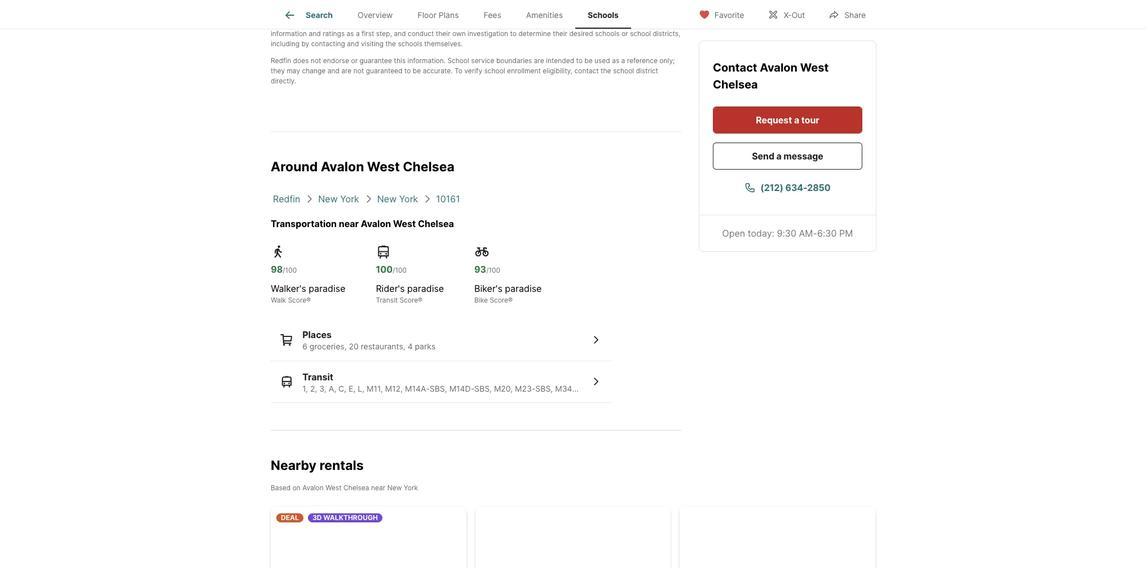 Task type: locate. For each thing, give the bounding box(es) containing it.
chelsea down contact
[[713, 78, 758, 91]]

only;
[[660, 57, 675, 65]]

/100 up biker's
[[486, 266, 500, 275]]

0 vertical spatial be
[[585, 57, 593, 65]]

sbs, left m20,
[[475, 384, 492, 394]]

school up information
[[271, 19, 293, 28]]

1 horizontal spatial as
[[612, 57, 620, 65]]

be up 'contact'
[[585, 57, 593, 65]]

2 /100 from the left
[[393, 266, 407, 275]]

transit
[[376, 296, 398, 305], [303, 372, 333, 383]]

avalon up 100
[[361, 218, 391, 230]]

send a message button
[[713, 143, 863, 170]]

new york for first new york link
[[318, 194, 359, 205]]

2 vertical spatial to
[[405, 67, 411, 75]]

transit inside "transit 1, 2, 3, a, c, e, l, m11, m12, m14a-sbs, m14d-sbs, m20, m23-sbs, m34-sbs, m7, m8, megabus, path, shortline hudson"
[[303, 372, 333, 383]]

school up to
[[448, 57, 469, 65]]

near
[[339, 218, 359, 230], [371, 484, 386, 492]]

1 horizontal spatial transit
[[376, 296, 398, 305]]

1,
[[303, 384, 308, 394]]

® up "parks"
[[418, 296, 423, 305]]

or right endorse
[[351, 57, 358, 65]]

walker's
[[271, 283, 306, 295]]

are up enrollment
[[534, 57, 544, 65]]

0 vertical spatial as
[[347, 29, 354, 38]]

93 /100
[[475, 264, 500, 275]]

new york
[[318, 194, 359, 205], [377, 194, 418, 205]]

0 horizontal spatial /100
[[283, 266, 297, 275]]

1 horizontal spatial are
[[534, 57, 544, 65]]

a right send
[[777, 151, 782, 162]]

paradise inside walker's paradise walk score ®
[[309, 283, 346, 295]]

a right ,
[[404, 19, 408, 28]]

to inside first step, and conduct their own investigation to determine their desired schools or school districts, including by contacting and visiting the schools themselves.
[[510, 29, 517, 38]]

paradise right biker's
[[505, 283, 542, 295]]

/100 for 98
[[283, 266, 297, 275]]

sbs, left m14d-
[[430, 384, 447, 394]]

places
[[303, 330, 332, 341]]

1 paradise from the left
[[309, 283, 346, 295]]

tab list containing search
[[271, 0, 640, 29]]

0 horizontal spatial greatschools
[[358, 19, 401, 28]]

school down reference
[[613, 67, 634, 75]]

® inside biker's paradise bike score ®
[[508, 296, 513, 305]]

1 sbs, from the left
[[430, 384, 447, 394]]

as inside school service boundaries are intended to be used as a reference only; they may change and are not
[[612, 57, 620, 65]]

1 vertical spatial redfin
[[271, 57, 291, 65]]

® right walk
[[306, 296, 311, 305]]

paradise right the walker's
[[309, 283, 346, 295]]

the
[[386, 40, 396, 48], [601, 67, 611, 75]]

1 vertical spatial transit
[[303, 372, 333, 383]]

1 horizontal spatial new york
[[377, 194, 418, 205]]

as right ratings
[[347, 29, 354, 38]]

2 score from the left
[[400, 296, 418, 305]]

3d
[[313, 514, 322, 522]]

biker's
[[475, 283, 503, 295]]

1 vertical spatial or
[[351, 57, 358, 65]]

districts,
[[653, 29, 681, 38]]

tab list
[[271, 0, 640, 29]]

boundaries
[[496, 57, 532, 65]]

transit down rider's
[[376, 296, 398, 305]]

today:
[[748, 228, 775, 239]]

organization.
[[441, 19, 482, 28]]

school service boundaries are intended to be used as a reference only; they may change and are not
[[271, 57, 675, 75]]

avalon west chelsea
[[713, 61, 829, 91]]

l,
[[358, 384, 365, 394]]

parks
[[415, 342, 436, 352]]

paradise for rider's paradise
[[407, 283, 444, 295]]

2 horizontal spatial score
[[490, 296, 508, 305]]

transit up 2,
[[303, 372, 333, 383]]

schools
[[595, 29, 620, 38], [398, 40, 423, 48]]

paradise
[[309, 283, 346, 295], [407, 283, 444, 295], [505, 283, 542, 295]]

3 score from the left
[[490, 296, 508, 305]]

walkthrough
[[323, 514, 378, 522]]

® inside 'rider's paradise transit score ®'
[[418, 296, 423, 305]]

new up transportation near avalon west chelsea
[[377, 194, 397, 205]]

1 score from the left
[[288, 296, 306, 305]]

0 vertical spatial schools
[[595, 29, 620, 38]]

schools down 'renters'
[[595, 29, 620, 38]]

1 vertical spatial to
[[576, 57, 583, 65]]

0 horizontal spatial not
[[311, 57, 321, 65]]

1 /100 from the left
[[283, 266, 297, 275]]

avalon inside avalon west chelsea
[[760, 61, 798, 74]]

the inside guaranteed to be accurate. to verify school enrollment eligibility, contact the school district directly.
[[601, 67, 611, 75]]

chelsea up 10161
[[403, 159, 455, 175]]

by up 'does'
[[302, 40, 309, 48]]

schools tab
[[576, 2, 631, 29]]

1 horizontal spatial to
[[510, 29, 517, 38]]

be down information.
[[413, 67, 421, 75]]

1 horizontal spatial the
[[601, 67, 611, 75]]

open today: 9:30 am-6:30 pm
[[723, 228, 853, 239]]

0 horizontal spatial to
[[405, 67, 411, 75]]

paradise inside biker's paradise bike score ®
[[505, 283, 542, 295]]

and down ,
[[394, 29, 406, 38]]

® for walker's
[[306, 296, 311, 305]]

to down this
[[405, 67, 411, 75]]

eligibility,
[[543, 67, 573, 75]]

fees
[[484, 10, 501, 20]]

west
[[800, 61, 829, 74], [367, 159, 400, 175], [393, 218, 416, 230], [326, 484, 342, 492]]

/100 up rider's
[[393, 266, 407, 275]]

0 horizontal spatial new york link
[[318, 194, 359, 205]]

3d walkthrough
[[313, 514, 378, 522]]

0 vertical spatial the
[[386, 40, 396, 48]]

0 horizontal spatial transit
[[303, 372, 333, 383]]

share button
[[819, 3, 876, 26]]

near up 'walkthrough' at bottom left
[[371, 484, 386, 492]]

guaranteed
[[366, 67, 403, 75]]

sbs, left 'm7,'
[[576, 384, 593, 394]]

2 horizontal spatial to
[[576, 57, 583, 65]]

used
[[595, 57, 610, 65]]

search
[[306, 10, 333, 20]]

are down endorse
[[342, 67, 352, 75]]

3 /100 from the left
[[486, 266, 500, 275]]

a inside button
[[794, 115, 800, 126]]

0 vertical spatial by
[[348, 19, 356, 28]]

0 vertical spatial redfin
[[484, 19, 505, 28]]

near right transportation
[[339, 218, 359, 230]]

0 horizontal spatial or
[[351, 57, 358, 65]]

1 horizontal spatial score
[[400, 296, 418, 305]]

guaranteed to be accurate. to verify school enrollment eligibility, contact the school district directly.
[[271, 67, 658, 85]]

school
[[630, 29, 651, 38], [484, 67, 505, 75], [613, 67, 634, 75]]

0 vertical spatial near
[[339, 218, 359, 230]]

to
[[510, 29, 517, 38], [576, 57, 583, 65], [405, 67, 411, 75]]

20
[[349, 342, 359, 352]]

2 new york from the left
[[377, 194, 418, 205]]

york
[[340, 194, 359, 205], [399, 194, 418, 205], [404, 484, 418, 492]]

2 horizontal spatial paradise
[[505, 283, 542, 295]]

2 sbs, from the left
[[475, 384, 492, 394]]

93
[[475, 264, 486, 275]]

the down the used
[[601, 67, 611, 75]]

transit inside 'rider's paradise transit score ®'
[[376, 296, 398, 305]]

to down recommends
[[510, 29, 517, 38]]

/100
[[283, 266, 297, 275], [393, 266, 407, 275], [486, 266, 500, 275]]

use
[[612, 19, 624, 28]]

transportation near avalon west chelsea
[[271, 218, 454, 230]]

contacting
[[311, 40, 345, 48]]

/100 inside 93 /100
[[486, 266, 500, 275]]

request
[[756, 115, 792, 126]]

or down use on the top right of the page
[[622, 29, 628, 38]]

plans
[[439, 10, 459, 20]]

2850
[[808, 182, 831, 194]]

1 vertical spatial by
[[302, 40, 309, 48]]

/100 inside 98 /100
[[283, 266, 297, 275]]

m8,
[[611, 384, 625, 394]]

x-
[[784, 10, 792, 19]]

to up 'contact'
[[576, 57, 583, 65]]

be
[[585, 57, 593, 65], [413, 67, 421, 75]]

schools down conduct
[[398, 40, 423, 48]]

chelsea inside avalon west chelsea
[[713, 78, 758, 91]]

® for rider's
[[418, 296, 423, 305]]

and down endorse
[[328, 67, 340, 75]]

2 horizontal spatial ®
[[508, 296, 513, 305]]

a left reference
[[622, 57, 625, 65]]

0 horizontal spatial the
[[386, 40, 396, 48]]

endorse
[[323, 57, 349, 65]]

greatschools up districts,
[[626, 19, 669, 28]]

redfin
[[484, 19, 505, 28], [271, 57, 291, 65], [273, 194, 300, 205]]

a left tour on the right of the page
[[794, 115, 800, 126]]

0 horizontal spatial their
[[436, 29, 451, 38]]

3 ® from the left
[[508, 296, 513, 305]]

step,
[[376, 29, 392, 38]]

not up 'change'
[[311, 57, 321, 65]]

send
[[752, 151, 775, 162]]

redfin up investigation
[[484, 19, 505, 28]]

score for walker's
[[288, 296, 306, 305]]

0 horizontal spatial as
[[347, 29, 354, 38]]

score down the walker's
[[288, 296, 306, 305]]

1 vertical spatial school
[[448, 57, 469, 65]]

score down biker's
[[490, 296, 508, 305]]

a inside button
[[777, 151, 782, 162]]

this
[[394, 57, 406, 65]]

2 vertical spatial redfin
[[273, 194, 300, 205]]

restaurants,
[[361, 342, 406, 352]]

1 horizontal spatial ®
[[418, 296, 423, 305]]

school left districts,
[[630, 29, 651, 38]]

by right provided
[[348, 19, 356, 28]]

score inside 'rider's paradise transit score ®'
[[400, 296, 418, 305]]

1 vertical spatial schools
[[398, 40, 423, 48]]

score for biker's
[[490, 296, 508, 305]]

their down buyers
[[553, 29, 568, 38]]

/100 up the walker's
[[283, 266, 297, 275]]

themselves.
[[424, 40, 463, 48]]

service
[[471, 57, 495, 65]]

1 horizontal spatial greatschools
[[626, 19, 669, 28]]

1 ® from the left
[[306, 296, 311, 305]]

by inside first step, and conduct their own investigation to determine their desired schools or school districts, including by contacting and visiting the schools themselves.
[[302, 40, 309, 48]]

2 greatschools from the left
[[626, 19, 669, 28]]

not down redfin does not endorse or guarantee this information.
[[354, 67, 364, 75]]

2 paradise from the left
[[407, 283, 444, 295]]

98
[[271, 264, 283, 275]]

directly.
[[271, 77, 296, 85]]

new up transportation
[[318, 194, 338, 205]]

1 horizontal spatial not
[[354, 67, 364, 75]]

3 paradise from the left
[[505, 283, 542, 295]]

as right the used
[[612, 57, 620, 65]]

their up "themselves."
[[436, 29, 451, 38]]

® inside walker's paradise walk score ®
[[306, 296, 311, 305]]

greatschools up step,
[[358, 19, 401, 28]]

0 horizontal spatial by
[[302, 40, 309, 48]]

around
[[271, 159, 318, 175]]

paradise right rider's
[[407, 283, 444, 295]]

(212) 634-2850 link
[[713, 174, 863, 201]]

paradise inside 'rider's paradise transit score ®'
[[407, 283, 444, 295]]

redfin up they
[[271, 57, 291, 65]]

0 vertical spatial to
[[510, 29, 517, 38]]

photo of w 18th st, new york, ny 10011 image
[[475, 507, 671, 569]]

be inside guaranteed to be accurate. to verify school enrollment eligibility, contact the school district directly.
[[413, 67, 421, 75]]

desired
[[570, 29, 593, 38]]

0 horizontal spatial new york
[[318, 194, 359, 205]]

0 vertical spatial transit
[[376, 296, 398, 305]]

3,
[[319, 384, 327, 394]]

sbs,
[[430, 384, 447, 394], [475, 384, 492, 394], [536, 384, 553, 394], [576, 384, 593, 394]]

0 vertical spatial or
[[622, 29, 628, 38]]

1 horizontal spatial or
[[622, 29, 628, 38]]

m34-
[[555, 384, 576, 394]]

school
[[271, 19, 293, 28], [448, 57, 469, 65]]

a,
[[329, 384, 336, 394]]

10161
[[436, 194, 460, 205]]

places 6 groceries, 20 restaurants, 4 parks
[[303, 330, 436, 352]]

0 horizontal spatial ®
[[306, 296, 311, 305]]

/100 for 93
[[486, 266, 500, 275]]

open
[[723, 228, 745, 239]]

change
[[302, 67, 326, 75]]

1 horizontal spatial paradise
[[407, 283, 444, 295]]

1 horizontal spatial near
[[371, 484, 386, 492]]

1 vertical spatial near
[[371, 484, 386, 492]]

greatschools
[[358, 19, 401, 28], [626, 19, 669, 28]]

nearby rentals
[[271, 458, 364, 474]]

avalon up request
[[760, 61, 798, 74]]

redfin up transportation
[[273, 194, 300, 205]]

1 vertical spatial are
[[342, 67, 352, 75]]

1 new york from the left
[[318, 194, 359, 205]]

overview tab
[[345, 2, 405, 29]]

score inside biker's paradise bike score ®
[[490, 296, 508, 305]]

the down step,
[[386, 40, 396, 48]]

1 vertical spatial the
[[601, 67, 611, 75]]

1 horizontal spatial /100
[[393, 266, 407, 275]]

0 horizontal spatial be
[[413, 67, 421, 75]]

m20,
[[494, 384, 513, 394]]

favorite
[[715, 10, 744, 19]]

score inside walker's paradise walk score ®
[[288, 296, 306, 305]]

school inside school service boundaries are intended to be used as a reference only; they may change and are not
[[448, 57, 469, 65]]

/100 inside the 100 /100
[[393, 266, 407, 275]]

1 horizontal spatial by
[[348, 19, 356, 28]]

to
[[455, 67, 463, 75]]

own
[[453, 29, 466, 38]]

1 horizontal spatial school
[[448, 57, 469, 65]]

1 vertical spatial be
[[413, 67, 421, 75]]

redfin for redfin does not endorse or guarantee this information.
[[271, 57, 291, 65]]

and inside school service boundaries are intended to be used as a reference only; they may change and are not
[[328, 67, 340, 75]]

0 vertical spatial school
[[271, 19, 293, 28]]

0 horizontal spatial paradise
[[309, 283, 346, 295]]

1 vertical spatial as
[[612, 57, 620, 65]]

groceries,
[[310, 342, 347, 352]]

score down rider's
[[400, 296, 418, 305]]

® right the bike
[[508, 296, 513, 305]]

0 horizontal spatial school
[[271, 19, 293, 28]]

2 new york link from the left
[[377, 194, 418, 205]]

sbs, left the m34-
[[536, 384, 553, 394]]

0 horizontal spatial score
[[288, 296, 306, 305]]

floor plans tab
[[405, 2, 471, 29]]

2 horizontal spatial /100
[[486, 266, 500, 275]]

1 horizontal spatial be
[[585, 57, 593, 65]]

4
[[408, 342, 413, 352]]

2 ® from the left
[[418, 296, 423, 305]]

1 horizontal spatial their
[[553, 29, 568, 38]]

accurate.
[[423, 67, 453, 75]]

1 vertical spatial not
[[354, 67, 364, 75]]

school inside first step, and conduct their own investigation to determine their desired schools or school districts, including by contacting and visiting the schools themselves.
[[630, 29, 651, 38]]

1 horizontal spatial new york link
[[377, 194, 418, 205]]



Task type: describe. For each thing, give the bounding box(es) containing it.
m23-
[[515, 384, 536, 394]]

school for data
[[271, 19, 293, 28]]

1 new york link from the left
[[318, 194, 359, 205]]

the inside first step, and conduct their own investigation to determine their desired schools or school districts, including by contacting and visiting the schools themselves.
[[386, 40, 396, 48]]

100
[[376, 264, 393, 275]]

new up photo of 500 w 23rd st, new york, ny 10011
[[387, 484, 402, 492]]

634-
[[786, 182, 808, 194]]

around avalon west chelsea
[[271, 159, 455, 175]]

redfin inside the , a nonprofit organization. redfin recommends buyers and renters use greatschools information and ratings as a
[[484, 19, 505, 28]]

bike
[[475, 296, 488, 305]]

megabus,
[[627, 384, 664, 394]]

they
[[271, 67, 285, 75]]

and down is
[[309, 29, 321, 38]]

x-out button
[[759, 3, 815, 26]]

0 vertical spatial are
[[534, 57, 544, 65]]

deal
[[281, 514, 299, 522]]

floor
[[418, 10, 437, 20]]

6
[[303, 342, 307, 352]]

photo of 457 w 17th st, new york, ny 10011 image
[[680, 507, 876, 569]]

contact
[[713, 61, 760, 74]]

enrollment
[[507, 67, 541, 75]]

rider's paradise transit score ®
[[376, 283, 444, 305]]

, a nonprofit organization. redfin recommends buyers and renters use greatschools information and ratings as a
[[271, 19, 669, 38]]

walker's paradise walk score ®
[[271, 283, 346, 305]]

path,
[[666, 384, 688, 394]]

on
[[293, 484, 301, 492]]

redfin link
[[273, 194, 300, 205]]

score for rider's
[[400, 296, 418, 305]]

e,
[[349, 384, 356, 394]]

x-out
[[784, 10, 805, 19]]

or inside first step, and conduct their own investigation to determine their desired schools or school districts, including by contacting and visiting the schools themselves.
[[622, 29, 628, 38]]

paradise for walker's paradise
[[309, 283, 346, 295]]

request a tour button
[[713, 107, 863, 134]]

based
[[271, 484, 291, 492]]

rider's
[[376, 283, 405, 295]]

0 horizontal spatial are
[[342, 67, 352, 75]]

nonprofit
[[410, 19, 439, 28]]

pm
[[840, 228, 853, 239]]

greatschools inside the , a nonprofit organization. redfin recommends buyers and renters use greatschools information and ratings as a
[[626, 19, 669, 28]]

search link
[[283, 8, 333, 22]]

provided
[[318, 19, 346, 28]]

a left first
[[356, 29, 360, 38]]

1 their from the left
[[436, 29, 451, 38]]

a for request
[[794, 115, 800, 126]]

as inside the , a nonprofit organization. redfin recommends buyers and renters use greatschools information and ratings as a
[[347, 29, 354, 38]]

98 /100
[[271, 264, 297, 275]]

and up redfin does not endorse or guarantee this information.
[[347, 40, 359, 48]]

chelsea down rentals
[[344, 484, 369, 492]]

4 sbs, from the left
[[576, 384, 593, 394]]

shortline
[[690, 384, 726, 394]]

/100 for 100
[[393, 266, 407, 275]]

including
[[271, 40, 300, 48]]

1 horizontal spatial schools
[[595, 29, 620, 38]]

avalon right around
[[321, 159, 364, 175]]

6:30
[[818, 228, 837, 239]]

10161 link
[[436, 194, 460, 205]]

be inside school service boundaries are intended to be used as a reference only; they may change and are not
[[585, 57, 593, 65]]

and up desired on the top
[[574, 19, 586, 28]]

favorite button
[[689, 3, 754, 26]]

data
[[295, 19, 309, 28]]

1 greatschools from the left
[[358, 19, 401, 28]]

chelsea down 10161
[[418, 218, 454, 230]]

avalon right on at the bottom
[[303, 484, 324, 492]]

guarantee
[[360, 57, 392, 65]]

fees tab
[[471, 2, 514, 29]]

m12,
[[385, 384, 403, 394]]

a inside school service boundaries are intended to be used as a reference only; they may change and are not
[[622, 57, 625, 65]]

overview
[[358, 10, 393, 20]]

transit 1, 2, 3, a, c, e, l, m11, m12, m14a-sbs, m14d-sbs, m20, m23-sbs, m34-sbs, m7, m8, megabus, path, shortline hudson
[[303, 372, 757, 394]]

paradise for biker's paradise
[[505, 283, 542, 295]]

school for service
[[448, 57, 469, 65]]

ratings
[[323, 29, 345, 38]]

conduct
[[408, 29, 434, 38]]

to inside guaranteed to be accurate. to verify school enrollment eligibility, contact the school district directly.
[[405, 67, 411, 75]]

c,
[[339, 384, 347, 394]]

amenities
[[526, 10, 563, 20]]

tour
[[802, 115, 820, 126]]

transportation
[[271, 218, 337, 230]]

new york for 2nd new york link
[[377, 194, 418, 205]]

school down service
[[484, 67, 505, 75]]

buyers
[[550, 19, 572, 28]]

a for ,
[[404, 19, 408, 28]]

first step, and conduct their own investigation to determine their desired schools or school districts, including by contacting and visiting the schools themselves.
[[271, 29, 681, 48]]

(212)
[[761, 182, 784, 194]]

contact
[[575, 67, 599, 75]]

100 /100
[[376, 264, 407, 275]]

does
[[293, 57, 309, 65]]

0 horizontal spatial near
[[339, 218, 359, 230]]

m14d-
[[449, 384, 475, 394]]

west inside avalon west chelsea
[[800, 61, 829, 74]]

0 vertical spatial not
[[311, 57, 321, 65]]

0 horizontal spatial schools
[[398, 40, 423, 48]]

3 sbs, from the left
[[536, 384, 553, 394]]

(212) 634-2850 button
[[713, 174, 863, 201]]

nearby
[[271, 458, 317, 474]]

(212) 634-2850
[[761, 182, 831, 194]]

redfin for redfin
[[273, 194, 300, 205]]

verify
[[465, 67, 482, 75]]

amenities tab
[[514, 2, 576, 29]]

share
[[845, 10, 866, 19]]

photo of 500 w 23rd st, new york, ny 10011 image
[[271, 507, 466, 569]]

school data is provided by greatschools
[[271, 19, 401, 28]]

information.
[[408, 57, 446, 65]]

send a message
[[752, 151, 824, 162]]

message
[[784, 151, 824, 162]]

walk
[[271, 296, 286, 305]]

renters
[[588, 19, 610, 28]]

a for send
[[777, 151, 782, 162]]

m7,
[[596, 384, 608, 394]]

investigation
[[468, 29, 508, 38]]

to inside school service boundaries are intended to be used as a reference only; they may change and are not
[[576, 57, 583, 65]]

m14a-
[[405, 384, 430, 394]]

hudson
[[729, 384, 757, 394]]

® for biker's
[[508, 296, 513, 305]]

2 their from the left
[[553, 29, 568, 38]]

not inside school service boundaries are intended to be used as a reference only; they may change and are not
[[354, 67, 364, 75]]



Task type: vqa. For each thing, say whether or not it's contained in the screenshot.
Crags
no



